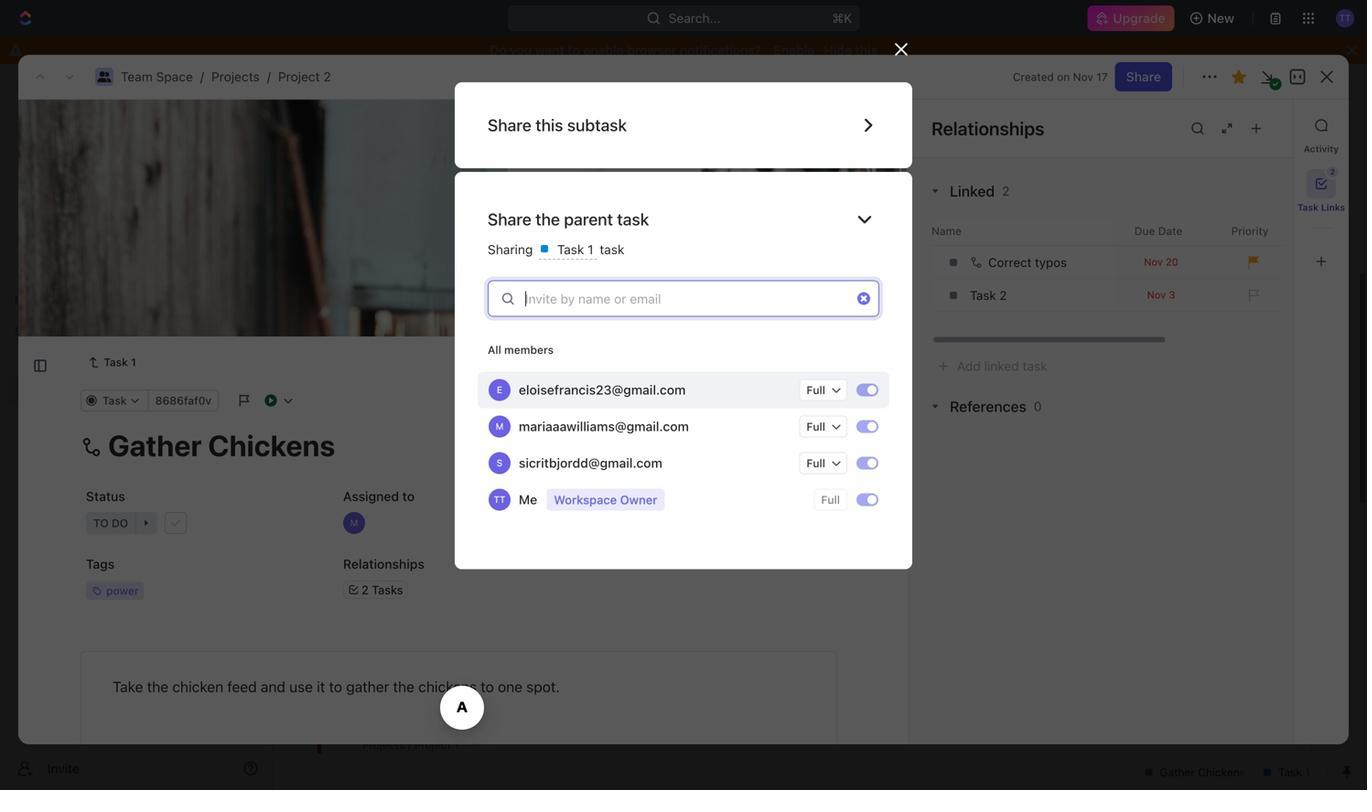 Task type: vqa. For each thing, say whether or not it's contained in the screenshot.
the bottommost 1
yes



Task type: locate. For each thing, give the bounding box(es) containing it.
full
[[807, 384, 826, 397], [807, 421, 826, 433], [807, 457, 826, 470]]

inbox link
[[7, 147, 265, 177]]

task down parent
[[600, 242, 625, 257]]

hide inside hide button
[[950, 243, 974, 256]]

1 horizontal spatial /
[[267, 69, 271, 84]]

this right enable on the top right
[[855, 43, 878, 58]]

2 tasks
[[362, 584, 403, 597]]

1 vertical spatial this
[[536, 115, 563, 135]]

relationships up linked 2
[[932, 118, 1045, 139]]

1 horizontal spatial relationships
[[932, 118, 1045, 139]]

Invite by name or email text field
[[498, 285, 850, 313]]

this left subtask
[[536, 115, 563, 135]]

all
[[488, 344, 501, 357]]

team up overview link
[[318, 137, 380, 167]]

chicken
[[172, 679, 223, 696]]

project right projects 'link'
[[278, 69, 320, 84]]

team right projects
[[308, 78, 340, 93]]

overview link
[[338, 192, 398, 218]]

chickens
[[418, 679, 477, 696]]

1 vertical spatial hide
[[950, 243, 974, 256]]

gather
[[346, 679, 389, 696]]

subtask
[[567, 115, 627, 135]]

1 vertical spatial task
[[600, 242, 625, 257]]

0 horizontal spatial 1
[[131, 356, 136, 369]]

to do
[[384, 546, 419, 559]]

task inside "link"
[[104, 356, 128, 369]]

1 vertical spatial task 1
[[104, 356, 136, 369]]

Edit task name text field
[[81, 429, 837, 463]]

1 vertical spatial full button
[[799, 416, 847, 438]]

/ left projects
[[200, 69, 204, 84]]

0 vertical spatial this
[[855, 43, 878, 58]]

the right gather
[[393, 679, 415, 696]]

add task left activity
[[1235, 145, 1290, 160]]

team space link inside tree
[[44, 377, 262, 406]]

links
[[1321, 202, 1345, 213]]

task 1
[[554, 242, 597, 257], [104, 356, 136, 369]]

space inside tree
[[80, 384, 118, 399]]

project
[[278, 69, 320, 84], [362, 321, 412, 339]]

team
[[121, 69, 153, 84], [308, 78, 340, 93], [318, 137, 380, 167], [44, 384, 77, 399]]

user group image
[[291, 81, 302, 91], [19, 386, 32, 397]]

1 vertical spatial relationships
[[343, 557, 424, 572]]

me
[[519, 492, 537, 508]]

dashboards link
[[7, 210, 265, 239]]

add task up the do
[[414, 494, 468, 509]]

team space link for user group image
[[121, 69, 193, 84]]

0
[[1034, 399, 1042, 414]]

inbox
[[44, 154, 76, 169]]

add task for "add task" "button" on the left of activity
[[1235, 145, 1290, 160]]

relationships up "2 tasks"
[[343, 557, 424, 572]]

add task button down members
[[515, 367, 592, 389]]

3 full from the top
[[807, 457, 826, 470]]

the for chicken
[[147, 679, 169, 696]]

upgrade
[[1113, 11, 1166, 26]]

0 vertical spatial user group image
[[291, 81, 302, 91]]

hide down name
[[950, 243, 974, 256]]

gantt link
[[572, 192, 610, 218]]

clear search image
[[858, 292, 870, 305]]

space down the task 1 "link"
[[80, 384, 118, 399]]

2 vertical spatial team space
[[44, 384, 118, 399]]

linked 2
[[950, 183, 1010, 200]]

add task for "add task" "button" above the do
[[414, 494, 468, 509]]

8686faf0v button
[[148, 390, 219, 412]]

name
[[932, 225, 962, 237]]

2 vertical spatial full button
[[799, 453, 847, 475]]

projects
[[211, 69, 260, 84]]

8686faf0v
[[155, 395, 212, 407]]

1 vertical spatial full
[[807, 421, 826, 433]]

17
[[1097, 70, 1108, 83]]

1 horizontal spatial 1
[[588, 242, 594, 257]]

1 horizontal spatial hide
[[950, 243, 974, 256]]

list
[[432, 197, 454, 212]]

1 horizontal spatial this
[[855, 43, 878, 58]]

2 full from the top
[[807, 421, 826, 433]]

docs link
[[7, 178, 265, 208]]

add task button left activity
[[1224, 138, 1301, 167]]

2 inside linked 2
[[1002, 184, 1010, 199]]

mariaaawilliams@gmail.com
[[519, 419, 689, 434]]

s
[[497, 458, 503, 469]]

1 horizontal spatial project
[[362, 321, 412, 339]]

add down hanging
[[414, 669, 437, 684]]

0 horizontal spatial task 1
[[104, 356, 136, 369]]

space
[[156, 69, 193, 84], [343, 78, 381, 93], [386, 137, 459, 167], [80, 384, 118, 399]]

share this subtask
[[488, 115, 627, 135]]

add task button up the do
[[405, 491, 475, 513]]

the right "take"
[[147, 679, 169, 696]]

tasks
[[372, 584, 403, 597]]

do
[[403, 546, 419, 559]]

‎task 2 link
[[966, 280, 1111, 311]]

add up the do
[[414, 494, 437, 509]]

0 horizontal spatial this
[[536, 115, 563, 135]]

add down automations
[[1235, 145, 1259, 160]]

hide button
[[943, 238, 982, 260]]

use
[[289, 679, 313, 696]]

task right gantt
[[617, 210, 649, 229]]

to right want
[[568, 43, 580, 58]]

1 horizontal spatial task 1
[[554, 242, 597, 257]]

docs
[[44, 185, 74, 200]]

2 horizontal spatial the
[[536, 210, 560, 229]]

task sidebar content section
[[909, 100, 1367, 745]]

table
[[643, 197, 676, 212]]

do you want to enable browser notifications? enable hide this
[[490, 43, 878, 58]]

space right project 2 link
[[343, 78, 381, 93]]

dashboards
[[44, 216, 115, 232]]

user group image down "spaces"
[[19, 386, 32, 397]]

to left "one"
[[481, 679, 494, 696]]

/ right projects 'link'
[[267, 69, 271, 84]]

0 horizontal spatial /
[[200, 69, 204, 84]]

0 vertical spatial project
[[278, 69, 320, 84]]

2 vertical spatial full
[[807, 457, 826, 470]]

all members
[[488, 344, 554, 357]]

2
[[323, 69, 331, 84], [1331, 168, 1335, 176], [1002, 184, 1010, 199], [1000, 288, 1007, 303], [415, 321, 424, 339], [479, 371, 486, 384], [362, 584, 369, 597]]

owner
[[620, 493, 657, 507]]

correct typos link
[[966, 247, 1111, 278]]

0 horizontal spatial user group image
[[19, 386, 32, 397]]

hide down ⌘k on the top of page
[[824, 43, 852, 58]]

hide
[[824, 43, 852, 58], [950, 243, 974, 256]]

team space inside tree
[[44, 384, 118, 399]]

team down "spaces"
[[44, 384, 77, 399]]

enable
[[774, 43, 815, 58]]

user group image right projects 'link'
[[291, 81, 302, 91]]

add task down hanging
[[414, 669, 468, 684]]

team right user group image
[[121, 69, 153, 84]]

share button
[[1115, 62, 1172, 92], [1141, 71, 1198, 101]]

to left the do
[[384, 546, 400, 559]]

spaces
[[15, 325, 53, 338]]

1 vertical spatial 1
[[588, 242, 594, 257]]

0 horizontal spatial the
[[147, 679, 169, 696]]

/
[[200, 69, 204, 84], [267, 69, 271, 84]]

team space
[[308, 78, 381, 93], [318, 137, 464, 167], [44, 384, 118, 399]]

Search tasks... text field
[[1139, 236, 1322, 263]]

project up in
[[362, 321, 412, 339]]

2 full button from the top
[[799, 416, 847, 438]]

task 1 inside the task 1 "link"
[[104, 356, 136, 369]]

tags
[[86, 557, 115, 572]]

full for mariaaawilliams@gmail.com
[[807, 421, 826, 433]]

do
[[490, 43, 507, 58]]

0 horizontal spatial relationships
[[343, 557, 424, 572]]

gantt
[[576, 197, 610, 212]]

automations
[[1216, 78, 1292, 93]]

1 vertical spatial user group image
[[19, 386, 32, 397]]

list link
[[428, 192, 454, 218]]

full button for mariaaawilliams@gmail.com
[[799, 416, 847, 438]]

task sidebar navigation tab list
[[1298, 111, 1345, 276]]

calendar link
[[484, 192, 542, 218]]

0 vertical spatial relationships
[[932, 118, 1045, 139]]

3 full button from the top
[[799, 453, 847, 475]]

0 vertical spatial full
[[807, 384, 826, 397]]

2 vertical spatial 1
[[131, 356, 136, 369]]

the left parent
[[536, 210, 560, 229]]

parent
[[564, 210, 613, 229]]

0 horizontal spatial hide
[[824, 43, 852, 58]]

add for "add task" "button" above the do
[[414, 494, 437, 509]]

2 horizontal spatial 1
[[1304, 79, 1310, 92]]

in
[[384, 371, 396, 384]]

1 inside "link"
[[131, 356, 136, 369]]

want
[[535, 43, 564, 58]]

projects link
[[211, 69, 260, 84]]

0 vertical spatial full button
[[799, 379, 847, 401]]

full button
[[799, 379, 847, 401], [799, 416, 847, 438], [799, 453, 847, 475]]

add task
[[1235, 145, 1290, 160], [537, 371, 585, 384], [414, 494, 468, 509], [414, 669, 468, 684]]



Task type: describe. For each thing, give the bounding box(es) containing it.
tt
[[494, 495, 506, 505]]

the for parent
[[536, 210, 560, 229]]

date
[[628, 489, 656, 504]]

share the parent task
[[488, 210, 649, 229]]

invite
[[48, 761, 79, 777]]

0 vertical spatial team space
[[308, 78, 381, 93]]

sidebar navigation
[[0, 64, 274, 791]]

on
[[1057, 70, 1070, 83]]

progress
[[399, 371, 458, 384]]

team inside tree
[[44, 384, 77, 399]]

user group image
[[97, 71, 111, 82]]

1 full button from the top
[[799, 379, 847, 401]]

hanging
[[414, 637, 464, 652]]

0 horizontal spatial project
[[278, 69, 320, 84]]

1 vertical spatial team space
[[318, 137, 464, 167]]

table link
[[640, 192, 676, 218]]

team space tree
[[7, 346, 265, 500]]

add for "add task" "button" below hanging
[[414, 669, 437, 684]]

add task button down hanging
[[405, 666, 475, 688]]

space up list link at the left top of page
[[386, 137, 459, 167]]

full button for sicritbjordd@gmail.com
[[799, 453, 847, 475]]

full for sicritbjordd@gmail.com
[[807, 457, 826, 470]]

‎task 2
[[970, 288, 1007, 303]]

in progress
[[384, 371, 458, 384]]

1 horizontal spatial the
[[393, 679, 415, 696]]

due date
[[600, 489, 656, 504]]

references 0
[[950, 398, 1042, 416]]

feed
[[227, 679, 257, 696]]

1 / from the left
[[200, 69, 204, 84]]

0 vertical spatial hide
[[824, 43, 852, 58]]

out
[[468, 637, 488, 652]]

assigned
[[343, 489, 399, 504]]

team space link for user group icon within the team space tree
[[44, 377, 262, 406]]

favorites button
[[7, 289, 81, 311]]

0 vertical spatial task
[[617, 210, 649, 229]]

status
[[86, 489, 125, 504]]

relationships inside task sidebar content section
[[932, 118, 1045, 139]]

2 / from the left
[[267, 69, 271, 84]]

friends
[[520, 637, 565, 652]]

e
[[497, 385, 502, 395]]

task links
[[1298, 202, 1345, 213]]

correct typos
[[988, 255, 1067, 270]]

1 vertical spatial project
[[362, 321, 412, 339]]

to right it
[[329, 679, 342, 696]]

correct
[[988, 255, 1032, 270]]

take
[[113, 679, 143, 696]]

0 vertical spatial task 1
[[554, 242, 597, 257]]

due
[[600, 489, 625, 504]]

eloisefrancis23@gmail.com
[[519, 383, 686, 398]]

project 2 link
[[278, 69, 331, 84]]

members
[[504, 344, 554, 357]]

and
[[261, 679, 285, 696]]

2 inside button
[[1331, 168, 1335, 176]]

1 full from the top
[[807, 384, 826, 397]]

references
[[950, 398, 1027, 416]]

overview
[[341, 197, 398, 212]]

take the chicken feed and use it to gather the chickens to one spot.
[[113, 679, 560, 696]]

sharing
[[488, 242, 536, 257]]

activity
[[1304, 144, 1339, 154]]

one
[[498, 679, 523, 696]]

linked
[[950, 183, 995, 200]]

favorites
[[15, 294, 63, 307]]

task inside tab list
[[1298, 202, 1319, 213]]

team space / projects / project 2
[[121, 69, 331, 84]]

new
[[1208, 11, 1235, 26]]

workspace owner
[[554, 493, 657, 507]]

user group image inside team space tree
[[19, 386, 32, 397]]

to right "assigned"
[[402, 489, 415, 504]]

browser
[[627, 43, 676, 58]]

‎task
[[970, 288, 996, 303]]

task 1 link
[[81, 352, 144, 374]]

hanging out with friends
[[414, 637, 565, 652]]

enable
[[583, 43, 624, 58]]

notifications?
[[680, 43, 761, 58]]

new button
[[1182, 4, 1246, 33]]

calendar
[[488, 197, 542, 212]]

add down members
[[537, 371, 558, 384]]

upgrade link
[[1088, 5, 1175, 31]]

project 2
[[362, 321, 428, 339]]

home link
[[7, 116, 265, 146]]

2 button
[[1307, 167, 1339, 199]]

add task for "add task" "button" below hanging
[[414, 669, 468, 684]]

home
[[44, 123, 79, 138]]

created
[[1013, 70, 1054, 83]]

created on nov 17
[[1013, 70, 1108, 83]]

with
[[491, 637, 517, 652]]

sicritbjordd@gmail.com
[[519, 456, 663, 471]]

spot.
[[526, 679, 560, 696]]

nov
[[1073, 70, 1094, 83]]

add for "add task" "button" on the left of activity
[[1235, 145, 1259, 160]]

space left projects
[[156, 69, 193, 84]]

1 horizontal spatial user group image
[[291, 81, 302, 91]]

⌘k
[[832, 11, 852, 26]]

hanging out with friends link
[[409, 631, 766, 658]]

typos
[[1035, 255, 1067, 270]]

search...
[[669, 11, 721, 26]]

you
[[510, 43, 532, 58]]

assigned to
[[343, 489, 415, 504]]

0 vertical spatial 1
[[1304, 79, 1310, 92]]

add task down members
[[537, 371, 585, 384]]

m
[[496, 422, 504, 432]]



